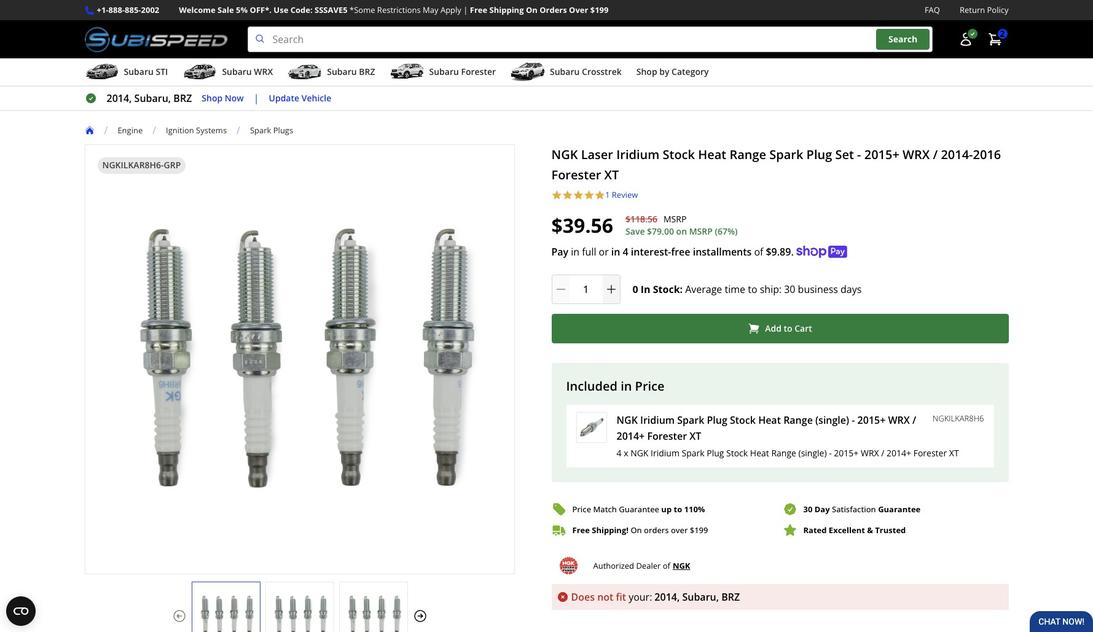 Task type: locate. For each thing, give the bounding box(es) containing it.
(single) inside the ngk iridium spark plug stock heat range (single) - 2015+ wrx / 2014+ forester xt
[[816, 413, 850, 427]]

subaru for subaru wrx
[[222, 66, 252, 78]]

wrx left 2014-
[[903, 146, 930, 163]]

30 left 'day'
[[804, 504, 813, 515]]

ngk inside ngk laser iridium stock heat range spark plug set - 2015+ wrx / 2014-2016 forester xt
[[552, 146, 578, 163]]

0 vertical spatial -
[[857, 146, 861, 163]]

1 vertical spatial 4
[[617, 447, 622, 459]]

2 vertical spatial -
[[829, 447, 832, 459]]

in right or
[[611, 245, 620, 259]]

subaru sti button
[[85, 61, 168, 86]]

wrx inside dropdown button
[[254, 66, 273, 78]]

1 horizontal spatial xt
[[690, 429, 701, 443]]

subaru up 'vehicle'
[[327, 66, 357, 78]]

subaru forester button
[[390, 61, 496, 86]]

subaru, down 'ngk' link
[[683, 591, 719, 604]]

in
[[571, 245, 580, 259], [611, 245, 620, 259], [621, 378, 632, 394]]

1 vertical spatial (single)
[[799, 447, 827, 459]]

$199
[[591, 4, 609, 15], [690, 525, 708, 536]]

0 horizontal spatial guarantee
[[619, 504, 659, 515]]

1 vertical spatial 2014+
[[887, 447, 912, 459]]

2002
[[141, 4, 159, 15]]

1 horizontal spatial free
[[573, 525, 590, 536]]

in
[[641, 283, 651, 296]]

0 vertical spatial $199
[[591, 4, 609, 15]]

/ right systems
[[237, 124, 240, 137]]

iridium inside the ngk iridium spark plug stock heat range (single) - 2015+ wrx / 2014+ forester xt
[[640, 413, 675, 427]]

2 subaru from the left
[[222, 66, 252, 78]]

1 vertical spatial iridium
[[640, 413, 675, 427]]

1 vertical spatial brz
[[174, 92, 192, 105]]

$199 right 'over'
[[690, 525, 708, 536]]

1 vertical spatial xt
[[690, 429, 701, 443]]

0 vertical spatial 30
[[784, 283, 796, 296]]

3 subaru from the left
[[327, 66, 357, 78]]

2016
[[973, 146, 1001, 163]]

price right included
[[635, 378, 665, 394]]

1 horizontal spatial 2014,
[[655, 591, 680, 604]]

msrp
[[664, 213, 687, 225], [689, 225, 713, 237]]

1 horizontal spatial 4
[[623, 245, 629, 259]]

shop inside dropdown button
[[637, 66, 657, 78]]

subaru right a subaru forester thumbnail image in the left of the page
[[429, 66, 459, 78]]

0 horizontal spatial to
[[674, 504, 682, 515]]

to right time
[[748, 283, 758, 296]]

1 review link
[[605, 189, 638, 201]]

shop left now
[[202, 92, 223, 104]]

1 guarantee from the left
[[619, 504, 659, 515]]

1 vertical spatial range
[[784, 413, 813, 427]]

subaru for subaru brz
[[327, 66, 357, 78]]

1 horizontal spatial to
[[748, 283, 758, 296]]

1 ngkilkar8h6-grp ngk laser iridium stock heat range spark plug set - 2015+ wrx / forester xt 2014-2016, image from the left
[[192, 595, 260, 632]]

match
[[593, 504, 617, 515]]

1 horizontal spatial ngkilkar8h6-grp ngk laser iridium stock heat range spark plug set - 2015+ wrx / forester xt 2014-2016, image
[[266, 595, 333, 632]]

+1-
[[97, 4, 109, 15]]

xt
[[604, 167, 619, 183], [690, 429, 701, 443], [950, 447, 959, 459]]

wrx up update
[[254, 66, 273, 78]]

1 vertical spatial subaru,
[[683, 591, 719, 604]]

3 ngkilkar8h6-grp ngk laser iridium stock heat range spark plug set - 2015+ wrx / forester xt 2014-2016, image from the left
[[340, 595, 407, 632]]

0 horizontal spatial 2014,
[[107, 92, 132, 105]]

search input field
[[247, 27, 933, 52]]

0 vertical spatial subaru,
[[134, 92, 171, 105]]

shop
[[637, 66, 657, 78], [202, 92, 223, 104]]

0 horizontal spatial of
[[663, 560, 671, 572]]

1 vertical spatial 2014,
[[655, 591, 680, 604]]

ignition
[[166, 125, 194, 136]]

2014, down the subaru sti dropdown button
[[107, 92, 132, 105]]

1 horizontal spatial on
[[631, 525, 642, 536]]

fit
[[616, 591, 626, 604]]

0 vertical spatial iridium
[[617, 146, 660, 163]]

2 vertical spatial brz
[[722, 591, 740, 604]]

spark plugs link
[[250, 125, 303, 136], [250, 125, 293, 136]]

to right add
[[784, 323, 793, 334]]

2 vertical spatial range
[[772, 447, 797, 459]]

30 day satisfaction guarantee
[[804, 504, 921, 515]]

iridium down included in price
[[640, 413, 675, 427]]

heat inside ngk laser iridium stock heat range spark plug set - 2015+ wrx / 2014-2016 forester xt
[[698, 146, 727, 163]]

interest-
[[631, 245, 671, 259]]

| right now
[[254, 92, 259, 105]]

spark plugs
[[250, 125, 293, 136]]

1 vertical spatial heat
[[759, 413, 781, 427]]

heat inside the ngk iridium spark plug stock heat range (single) - 2015+ wrx / 2014+ forester xt
[[759, 413, 781, 427]]

spark inside the ngk iridium spark plug stock heat range (single) - 2015+ wrx / 2014+ forester xt
[[677, 413, 705, 427]]

/ inside ngk laser iridium stock heat range spark plug set - 2015+ wrx / 2014-2016 forester xt
[[933, 146, 938, 163]]

brz
[[359, 66, 375, 78], [174, 92, 192, 105], [722, 591, 740, 604]]

1 vertical spatial $199
[[690, 525, 708, 536]]

- inside the ngk iridium spark plug stock heat range (single) - 2015+ wrx / 2014+ forester xt
[[852, 413, 855, 427]]

apply
[[441, 4, 462, 15]]

|
[[464, 4, 468, 15], [254, 92, 259, 105]]

vehicle
[[302, 92, 331, 104]]

subaru inside dropdown button
[[327, 66, 357, 78]]

dealer
[[636, 560, 661, 572]]

0 vertical spatial xt
[[604, 167, 619, 183]]

ngkilkar8h6-grp ngk laser iridium stock heat range spark plug set - 2015+ wrx / forester xt 2014-2016, image
[[192, 595, 260, 632], [266, 595, 333, 632], [340, 595, 407, 632]]

cart
[[795, 323, 812, 334]]

iridium right x
[[651, 447, 680, 459]]

ngkilkar8h6-
[[102, 159, 164, 171]]

2015+ inside ngk laser iridium stock heat range spark plug set - 2015+ wrx / 2014-2016 forester xt
[[865, 146, 900, 163]]

free right apply at the left of page
[[470, 4, 488, 15]]

subaru for subaru forester
[[429, 66, 459, 78]]

open widget image
[[6, 597, 36, 626]]

2 button
[[982, 27, 1009, 52]]

add
[[765, 323, 782, 334]]

subaru brz
[[327, 66, 375, 78]]

iridium right laser
[[617, 146, 660, 163]]

plug
[[807, 146, 832, 163], [707, 413, 728, 427], [707, 447, 724, 459]]

1 horizontal spatial -
[[852, 413, 855, 427]]

0 vertical spatial heat
[[698, 146, 727, 163]]

0 horizontal spatial ngkilkar8h6-grp ngk laser iridium stock heat range spark plug set - 2015+ wrx / forester xt 2014-2016, image
[[192, 595, 260, 632]]

0 vertical spatial 2014+
[[617, 429, 645, 443]]

may
[[423, 4, 439, 15]]

over
[[671, 525, 688, 536]]

2014, right the your:
[[655, 591, 680, 604]]

1 vertical spatial 2015+
[[858, 413, 886, 427]]

update vehicle
[[269, 92, 331, 104]]

/ left 2014-
[[933, 146, 938, 163]]

0 vertical spatial plug
[[807, 146, 832, 163]]

grp
[[164, 159, 181, 171]]

2 horizontal spatial -
[[857, 146, 861, 163]]

stock:
[[653, 283, 683, 296]]

subaru for subaru crosstrek
[[550, 66, 580, 78]]

/ left ngkilkar8h6 at the right bottom of the page
[[913, 413, 917, 427]]

1 vertical spatial |
[[254, 92, 259, 105]]

1 horizontal spatial in
[[611, 245, 620, 259]]

xt inside the ngk iridium spark plug stock heat range (single) - 2015+ wrx / 2014+ forester xt
[[690, 429, 701, 443]]

subaru left the sti
[[124, 66, 154, 78]]

0 vertical spatial brz
[[359, 66, 375, 78]]

subaru up now
[[222, 66, 252, 78]]

1 vertical spatial shop
[[202, 92, 223, 104]]

shop left by
[[637, 66, 657, 78]]

sale
[[218, 4, 234, 15]]

subaru left crosstrek
[[550, 66, 580, 78]]

4 subaru from the left
[[429, 66, 459, 78]]

msrp right on
[[689, 225, 713, 237]]

spark
[[250, 125, 271, 136], [770, 146, 804, 163], [677, 413, 705, 427], [682, 447, 705, 459]]

4 star image from the left
[[595, 190, 605, 201]]

0 vertical spatial 2015+
[[865, 146, 900, 163]]

2 horizontal spatial brz
[[722, 591, 740, 604]]

guarantee up trusted
[[878, 504, 921, 515]]

free left shipping!
[[573, 525, 590, 536]]

2 vertical spatial xt
[[950, 447, 959, 459]]

up
[[662, 504, 672, 515]]

0 horizontal spatial $199
[[591, 4, 609, 15]]

0 vertical spatial stock
[[663, 146, 695, 163]]

ignition systems
[[166, 125, 227, 136]]

0 horizontal spatial brz
[[174, 92, 192, 105]]

decrement image
[[555, 283, 567, 295]]

engine link up ngkilkar8h6-
[[118, 125, 143, 136]]

2 horizontal spatial ngkilkar8h6-grp ngk laser iridium stock heat range spark plug set - 2015+ wrx / forester xt 2014-2016, image
[[340, 595, 407, 632]]

(single) down the ngk iridium spark plug stock heat range (single) - 2015+ wrx / 2014+ forester xt
[[799, 447, 827, 459]]

faq link
[[925, 4, 940, 17]]

search button
[[877, 29, 930, 50]]

0 horizontal spatial -
[[829, 447, 832, 459]]

plug inside ngk laser iridium stock heat range spark plug set - 2015+ wrx / 2014-2016 forester xt
[[807, 146, 832, 163]]

2 vertical spatial plug
[[707, 447, 724, 459]]

0 vertical spatial range
[[730, 146, 767, 163]]

xt inside ngk laser iridium stock heat range spark plug set - 2015+ wrx / 2014-2016 forester xt
[[604, 167, 619, 183]]

on
[[676, 225, 687, 237]]

$199 right over
[[591, 4, 609, 15]]

orders
[[644, 525, 669, 536]]

1 star image from the left
[[552, 190, 562, 201]]

0 vertical spatial free
[[470, 4, 488, 15]]

/
[[104, 124, 108, 137], [153, 124, 156, 137], [237, 124, 240, 137], [933, 146, 938, 163], [913, 413, 917, 427], [882, 447, 885, 459]]

2 ngkilkar8h6-grp ngk laser iridium stock heat range spark plug set - 2015+ wrx / forester xt 2014-2016, image from the left
[[266, 595, 333, 632]]

None number field
[[552, 275, 620, 304]]

.
[[791, 245, 794, 259]]

ngkilkar8h6-grp
[[102, 159, 181, 171]]

use
[[274, 4, 288, 15]]

welcome sale 5% off*. use code: sssave5
[[179, 4, 348, 15]]

guarantee
[[619, 504, 659, 515], [878, 504, 921, 515]]

subaru inside "dropdown button"
[[429, 66, 459, 78]]

price match guarantee up to 110%
[[573, 504, 705, 515]]

guarantee up free shipping! on orders over $199
[[619, 504, 659, 515]]

xt for ngk
[[950, 447, 959, 459]]

subaru,
[[134, 92, 171, 105], [683, 591, 719, 604]]

1 horizontal spatial guarantee
[[878, 504, 921, 515]]

| right apply at the left of page
[[464, 4, 468, 15]]

2 vertical spatial stock
[[727, 447, 748, 459]]

msrp up on
[[664, 213, 687, 225]]

1 vertical spatial stock
[[730, 413, 756, 427]]

wrx inside ngk laser iridium stock heat range spark plug set - 2015+ wrx / 2014-2016 forester xt
[[903, 146, 930, 163]]

to right up
[[674, 504, 682, 515]]

star image
[[552, 190, 562, 201], [562, 190, 573, 201], [573, 190, 584, 201], [595, 190, 605, 201]]

forester
[[461, 66, 496, 78], [552, 167, 601, 183], [647, 429, 687, 443], [914, 447, 947, 459]]

1 vertical spatial to
[[784, 323, 793, 334]]

1 vertical spatial -
[[852, 413, 855, 427]]

1 subaru from the left
[[124, 66, 154, 78]]

1 horizontal spatial shop
[[637, 66, 657, 78]]

2 vertical spatial heat
[[750, 447, 769, 459]]

1 vertical spatial of
[[663, 560, 671, 572]]

installments
[[693, 245, 752, 259]]

forester inside the ngk iridium spark plug stock heat range (single) - 2015+ wrx / 2014+ forester xt
[[647, 429, 687, 443]]

in left "full"
[[571, 245, 580, 259]]

2 horizontal spatial xt
[[950, 447, 959, 459]]

5 subaru from the left
[[550, 66, 580, 78]]

category
[[672, 66, 709, 78]]

ngk up x
[[617, 413, 638, 427]]

1 vertical spatial 30
[[804, 504, 813, 515]]

a subaru crosstrek thumbnail image image
[[511, 63, 545, 81]]

subaru for subaru sti
[[124, 66, 154, 78]]

shop for shop by category
[[637, 66, 657, 78]]

1 vertical spatial price
[[573, 504, 591, 515]]

4 right or
[[623, 245, 629, 259]]

0 vertical spatial on
[[526, 4, 538, 15]]

a subaru brz thumbnail image image
[[288, 63, 322, 81]]

0 horizontal spatial shop
[[202, 92, 223, 104]]

4 left x
[[617, 447, 622, 459]]

0 horizontal spatial in
[[571, 245, 580, 259]]

2
[[1000, 28, 1005, 40]]

/ right engine in the left top of the page
[[153, 124, 156, 137]]

1 horizontal spatial of
[[754, 245, 764, 259]]

in right included
[[621, 378, 632, 394]]

time
[[725, 283, 746, 296]]

0 horizontal spatial free
[[470, 4, 488, 15]]

crosstrek
[[582, 66, 622, 78]]

0 vertical spatial to
[[748, 283, 758, 296]]

average
[[685, 283, 722, 296]]

free
[[671, 245, 691, 259]]

business
[[798, 283, 838, 296]]

1 horizontal spatial price
[[635, 378, 665, 394]]

0 horizontal spatial xt
[[604, 167, 619, 183]]

(67%)
[[715, 225, 738, 237]]

0 vertical spatial shop
[[637, 66, 657, 78]]

review
[[612, 189, 638, 200]]

not
[[598, 591, 614, 604]]

wrx left ngkilkar8h6 at the right bottom of the page
[[888, 413, 910, 427]]

ngk left laser
[[552, 146, 578, 163]]

wrx
[[254, 66, 273, 78], [903, 146, 930, 163], [888, 413, 910, 427], [861, 447, 879, 459]]

1 horizontal spatial brz
[[359, 66, 375, 78]]

1 horizontal spatial |
[[464, 4, 468, 15]]

ngk inside the ngk iridium spark plug stock heat range (single) - 2015+ wrx / 2014+ forester xt
[[617, 413, 638, 427]]

(single) up 4 x ngk iridium spark plug stock heat range (single) - 2015+ wrx / 2014+ forester xt
[[816, 413, 850, 427]]

30 right ship:
[[784, 283, 796, 296]]

button image
[[959, 32, 973, 47]]

brz inside dropdown button
[[359, 66, 375, 78]]

2 horizontal spatial in
[[621, 378, 632, 394]]

885-
[[125, 4, 141, 15]]

/ inside the ngk iridium spark plug stock heat range (single) - 2015+ wrx / 2014+ forester xt
[[913, 413, 917, 427]]

of left 'ngk' link
[[663, 560, 671, 572]]

in for included
[[621, 378, 632, 394]]

days
[[841, 283, 862, 296]]

2 horizontal spatial to
[[784, 323, 793, 334]]

of left $9.89
[[754, 245, 764, 259]]

2014,
[[107, 92, 132, 105], [655, 591, 680, 604]]

off*.
[[250, 4, 272, 15]]

of
[[754, 245, 764, 259], [663, 560, 671, 572]]

subispeed logo image
[[85, 27, 228, 52]]

save
[[626, 225, 645, 237]]

subaru, down 'subaru sti'
[[134, 92, 171, 105]]

subaru forester
[[429, 66, 496, 78]]

0 horizontal spatial on
[[526, 4, 538, 15]]

price left match
[[573, 504, 591, 515]]

engine
[[118, 125, 143, 136]]

welcome
[[179, 4, 216, 15]]

ngk right the dealer at the right of the page
[[673, 561, 691, 572]]

0 vertical spatial (single)
[[816, 413, 850, 427]]

ngk laser iridium stock heat range spark plug set - 2015+ wrx / 2014-2016 forester xt
[[552, 146, 1001, 183]]

/ up 30 day satisfaction guarantee
[[882, 447, 885, 459]]



Task type: describe. For each thing, give the bounding box(es) containing it.
0 horizontal spatial subaru,
[[134, 92, 171, 105]]

day
[[815, 504, 830, 515]]

forester inside subaru forester "dropdown button"
[[461, 66, 496, 78]]

1 horizontal spatial msrp
[[689, 225, 713, 237]]

2 star image from the left
[[562, 190, 573, 201]]

plug inside the ngk iridium spark plug stock heat range (single) - 2015+ wrx / 2014+ forester xt
[[707, 413, 728, 427]]

subaru wrx button
[[183, 61, 273, 86]]

$118.56 msrp save $79.00 on msrp (67%)
[[626, 213, 738, 237]]

x
[[624, 447, 628, 459]]

sssave5
[[315, 4, 348, 15]]

ngk inside authorized dealer of ngk
[[673, 561, 691, 572]]

shop by category button
[[637, 61, 709, 86]]

1 vertical spatial on
[[631, 525, 642, 536]]

0 horizontal spatial price
[[573, 504, 591, 515]]

a subaru forester thumbnail image image
[[390, 63, 424, 81]]

2 vertical spatial 2015+
[[834, 447, 859, 459]]

subaru wrx
[[222, 66, 273, 78]]

0 in stock: average time to ship: 30 business days
[[633, 283, 862, 296]]

engine link down 2014, subaru, brz
[[118, 125, 153, 136]]

0 vertical spatial 2014,
[[107, 92, 132, 105]]

home image
[[85, 125, 94, 135]]

shop pay image
[[796, 246, 847, 258]]

or
[[599, 245, 609, 259]]

set
[[836, 146, 854, 163]]

4 x ngk iridium spark plug stock heat range (single) - 2015+ wrx / 2014+ forester xt
[[617, 447, 959, 459]]

ngk right x
[[631, 447, 649, 459]]

3 star image from the left
[[573, 190, 584, 201]]

iridium inside ngk laser iridium stock heat range spark plug set - 2015+ wrx / 2014-2016 forester xt
[[617, 146, 660, 163]]

does
[[571, 591, 595, 604]]

0 horizontal spatial |
[[254, 92, 259, 105]]

orders
[[540, 4, 567, 15]]

2 vertical spatial iridium
[[651, 447, 680, 459]]

1 horizontal spatial subaru,
[[683, 591, 719, 604]]

of inside authorized dealer of ngk
[[663, 560, 671, 572]]

sti
[[156, 66, 168, 78]]

+1-888-885-2002
[[97, 4, 159, 15]]

return policy
[[960, 4, 1009, 15]]

xt for iridium
[[604, 167, 619, 183]]

subaru sti
[[124, 66, 168, 78]]

by
[[660, 66, 670, 78]]

110%
[[684, 504, 705, 515]]

return policy link
[[960, 4, 1009, 17]]

ngk link
[[673, 560, 691, 573]]

0 vertical spatial price
[[635, 378, 665, 394]]

range inside ngk laser iridium stock heat range spark plug set - 2015+ wrx / 2014-2016 forester xt
[[730, 146, 767, 163]]

2014+ inside the ngk iridium spark plug stock heat range (single) - 2015+ wrx / 2014+ forester xt
[[617, 429, 645, 443]]

ship:
[[760, 283, 782, 296]]

rated excellent & trusted
[[804, 525, 906, 536]]

full
[[582, 245, 596, 259]]

range inside the ngk iridium spark plug stock heat range (single) - 2015+ wrx / 2014+ forester xt
[[784, 413, 813, 427]]

return
[[960, 4, 985, 15]]

shipping!
[[592, 525, 629, 536]]

pay
[[552, 245, 569, 259]]

/ right home image
[[104, 124, 108, 137]]

0 vertical spatial 4
[[623, 245, 629, 259]]

2 guarantee from the left
[[878, 504, 921, 515]]

included in price
[[566, 378, 665, 394]]

subaru crosstrek button
[[511, 61, 622, 86]]

ngkilkar8h6 ngk iridium spark plug stock heat range (single) - 2015+ wrx / forester xt 2014-2016, image
[[577, 413, 606, 442]]

shop for shop now
[[202, 92, 223, 104]]

free shipping! on orders over $199
[[573, 525, 708, 536]]

shop by category
[[637, 66, 709, 78]]

+1-888-885-2002 link
[[97, 4, 159, 17]]

forester inside ngk laser iridium stock heat range spark plug set - 2015+ wrx / 2014-2016 forester xt
[[552, 167, 601, 183]]

satisfaction
[[832, 504, 876, 515]]

0 horizontal spatial 4
[[617, 447, 622, 459]]

2 vertical spatial to
[[674, 504, 682, 515]]

subaru brz button
[[288, 61, 375, 86]]

1
[[605, 189, 610, 200]]

$79.00
[[647, 225, 674, 237]]

included
[[566, 378, 618, 394]]

systems
[[196, 125, 227, 136]]

ngkilkar8h6
[[933, 413, 984, 424]]

1 horizontal spatial 2014+
[[887, 447, 912, 459]]

authorized
[[593, 560, 634, 572]]

1 horizontal spatial 30
[[804, 504, 813, 515]]

search
[[889, 33, 918, 45]]

0 vertical spatial |
[[464, 4, 468, 15]]

increment image
[[605, 283, 617, 295]]

go to right image image
[[413, 609, 427, 624]]

shop now link
[[202, 91, 244, 105]]

*some restrictions may apply | free shipping on orders over $199
[[350, 4, 609, 15]]

to inside 'add to cart' button
[[784, 323, 793, 334]]

faq
[[925, 4, 940, 15]]

wrx inside the ngk iridium spark plug stock heat range (single) - 2015+ wrx / 2014+ forester xt
[[888, 413, 910, 427]]

authorized dealer of ngk
[[593, 560, 691, 572]]

$118.56
[[626, 213, 658, 225]]

0 horizontal spatial 30
[[784, 283, 796, 296]]

spark inside ngk laser iridium stock heat range spark plug set - 2015+ wrx / 2014-2016 forester xt
[[770, 146, 804, 163]]

1 horizontal spatial $199
[[690, 525, 708, 536]]

star image
[[584, 190, 595, 201]]

5%
[[236, 4, 248, 15]]

now
[[225, 92, 244, 104]]

0 vertical spatial of
[[754, 245, 764, 259]]

ngk iridium spark plug stock heat range (single) - 2015+ wrx / 2014+ forester xt
[[617, 413, 917, 443]]

in for pay
[[571, 245, 580, 259]]

subaru crosstrek
[[550, 66, 622, 78]]

2014, subaru, brz
[[107, 92, 192, 105]]

update vehicle button
[[269, 91, 331, 105]]

1 review
[[605, 189, 638, 200]]

wrx up 30 day satisfaction guarantee
[[861, 447, 879, 459]]

update
[[269, 92, 299, 104]]

trusted
[[875, 525, 906, 536]]

rated
[[804, 525, 827, 536]]

2015+ inside the ngk iridium spark plug stock heat range (single) - 2015+ wrx / 2014+ forester xt
[[858, 413, 886, 427]]

- inside ngk laser iridium stock heat range spark plug set - 2015+ wrx / 2014-2016 forester xt
[[857, 146, 861, 163]]

restrictions
[[377, 4, 421, 15]]

code:
[[291, 4, 313, 15]]

laser
[[581, 146, 613, 163]]

pay in full or in 4 interest-free installments of $9.89 .
[[552, 245, 794, 259]]

1 vertical spatial free
[[573, 525, 590, 536]]

ngk image
[[552, 558, 586, 575]]

$39.56
[[552, 212, 613, 238]]

a subaru wrx thumbnail image image
[[183, 63, 217, 81]]

0
[[633, 283, 638, 296]]

shipping
[[490, 4, 524, 15]]

a subaru sti thumbnail image image
[[85, 63, 119, 81]]

0 horizontal spatial msrp
[[664, 213, 687, 225]]

stock inside ngk laser iridium stock heat range spark plug set - 2015+ wrx / 2014-2016 forester xt
[[663, 146, 695, 163]]

stock inside the ngk iridium spark plug stock heat range (single) - 2015+ wrx / 2014+ forester xt
[[730, 413, 756, 427]]



Task type: vqa. For each thing, say whether or not it's contained in the screenshot.
THE $118.56
yes



